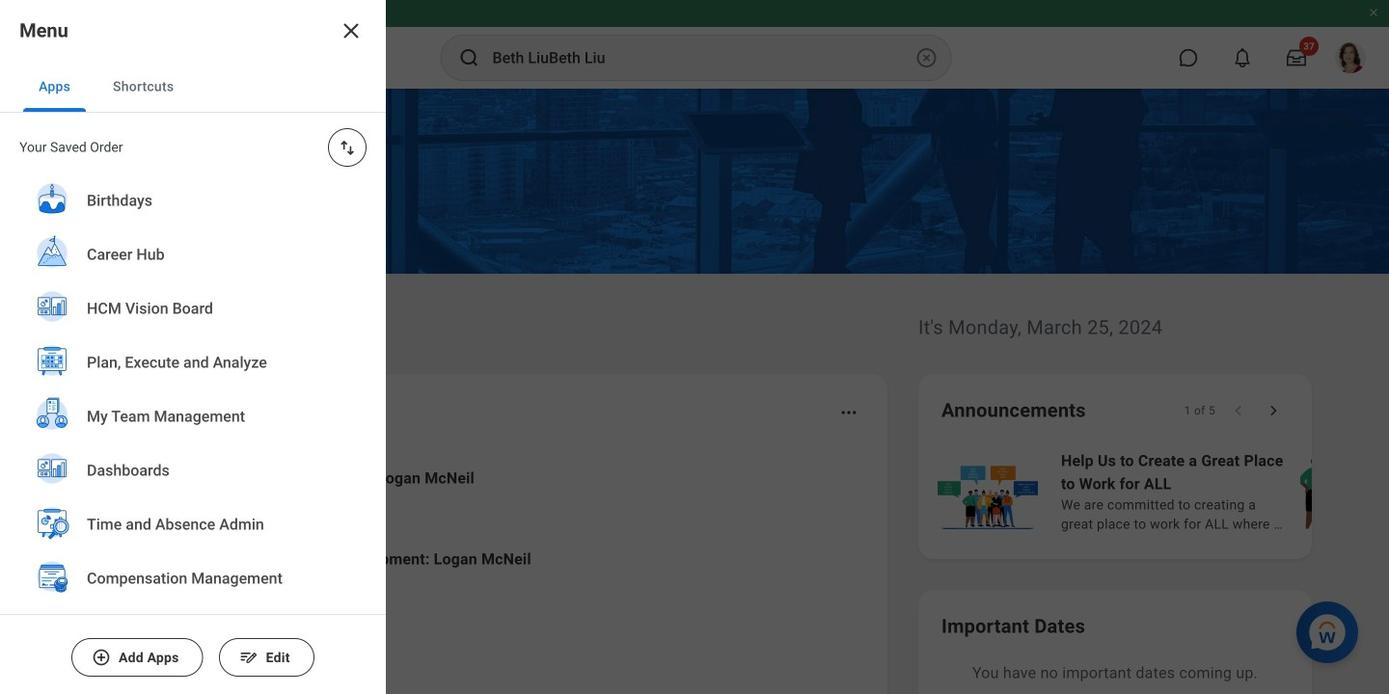 Task type: locate. For each thing, give the bounding box(es) containing it.
notifications large image
[[1233, 48, 1253, 68]]

chevron right small image
[[1264, 401, 1284, 421]]

plus circle image
[[92, 649, 111, 668]]

inbox large image
[[1287, 48, 1307, 68]]

main content
[[0, 89, 1390, 695]]

list
[[0, 12, 386, 695], [934, 448, 1390, 537], [100, 452, 865, 695]]

inbox image
[[128, 570, 157, 599]]

x circle image
[[915, 46, 939, 69]]

profile logan mcneil element
[[1324, 37, 1378, 79]]

text edit image
[[239, 649, 258, 668]]

chevron left small image
[[1230, 401, 1249, 421]]

tab list
[[0, 62, 386, 113]]

banner
[[0, 0, 1390, 89]]

status
[[1185, 403, 1216, 419]]



Task type: describe. For each thing, give the bounding box(es) containing it.
global navigation dialog
[[0, 0, 386, 695]]

x image
[[340, 19, 363, 42]]

sort image
[[338, 138, 357, 157]]

book open image
[[128, 661, 157, 690]]

close environment banner image
[[1369, 7, 1380, 18]]

search image
[[458, 46, 481, 69]]



Task type: vqa. For each thing, say whether or not it's contained in the screenshot.
notifications large icon
yes



